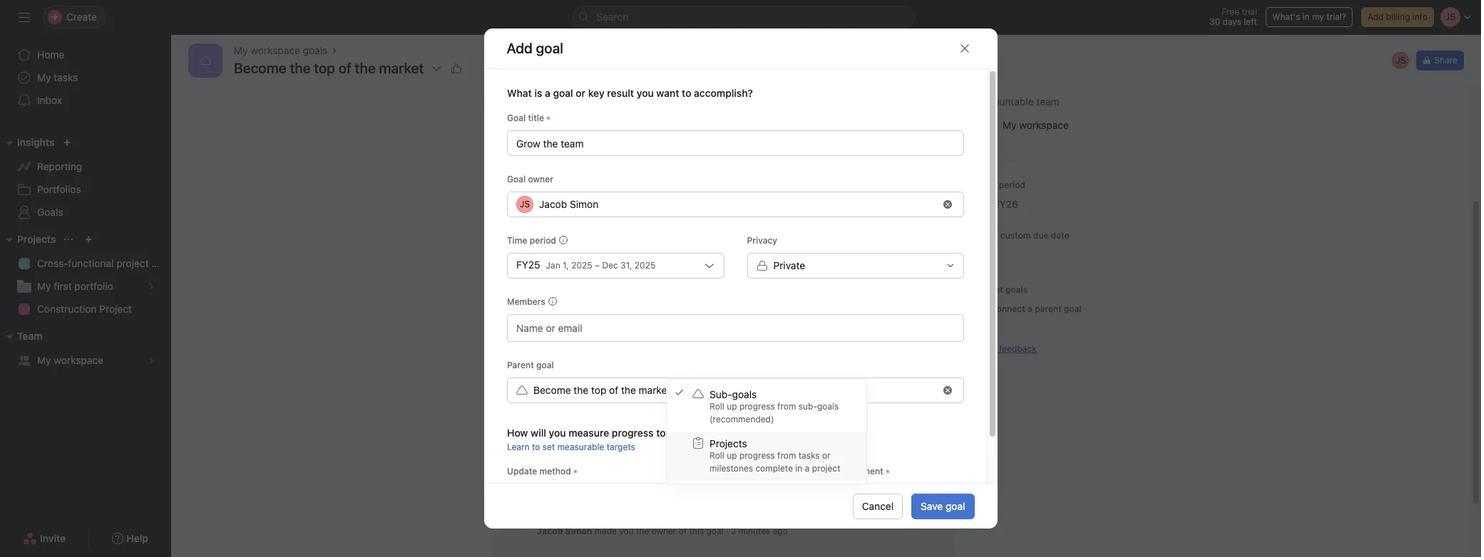 Task type: vqa. For each thing, say whether or not it's contained in the screenshot.
Time period to the right
yes



Task type: locate. For each thing, give the bounding box(es) containing it.
from inside projects roll up progress from tasks or milestones complete in a project
[[778, 451, 796, 462]]

0 horizontal spatial this
[[642, 502, 659, 514]]

search button
[[572, 6, 915, 29]]

team button
[[0, 328, 43, 345]]

become down my workspace goals link
[[234, 60, 287, 76]]

will right we
[[520, 218, 535, 230]]

progress for measure
[[612, 427, 653, 439]]

0 vertical spatial from
[[778, 402, 796, 412]]

1 horizontal spatial 2025
[[634, 260, 655, 271]]

0 vertical spatial time
[[977, 180, 997, 190]]

projects
[[17, 233, 56, 245], [710, 438, 747, 450]]

due
[[1034, 230, 1049, 241]]

0 vertical spatial owner
[[528, 174, 553, 185]]

0 vertical spatial will
[[520, 218, 535, 230]]

up up (recommended)
[[727, 402, 737, 412]]

2 horizontal spatial of
[[679, 526, 687, 537]]

toward success?
[[656, 427, 735, 439]]

period up custom at the right of page
[[999, 180, 1026, 190]]

0 vertical spatial of
[[339, 60, 352, 76]]

tasks inside projects roll up progress from tasks or milestones complete in a project
[[799, 451, 820, 462]]

custom
[[1001, 230, 1031, 241]]

projects up 'cross-'
[[17, 233, 56, 245]]

tasks down the 'home'
[[54, 71, 78, 83]]

1 vertical spatial connect
[[517, 422, 552, 432]]

goals up connect a parent goal "button"
[[1006, 285, 1028, 295]]

connect inside connect a parent goal "button"
[[991, 304, 1026, 315]]

1 vertical spatial goal
[[507, 174, 526, 185]]

jacob simon made you the owner of this goal · 2 minutes ago
[[537, 526, 788, 537]]

my workspace link
[[9, 350, 163, 372]]

you
[[637, 87, 654, 99], [549, 427, 566, 439], [619, 526, 634, 537]]

top down my workspace goals link
[[314, 60, 335, 76]]

1 roll from the top
[[710, 402, 725, 412]]

Enter goal name text field
[[507, 130, 964, 156]]

tasks
[[54, 71, 78, 83], [799, 451, 820, 462]]

top
[[314, 60, 335, 76], [591, 384, 606, 396]]

1 vertical spatial time period
[[507, 235, 556, 246]]

0 vertical spatial this
[[642, 502, 659, 514]]

1 horizontal spatial workspace
[[251, 44, 300, 56]]

sub- down members
[[503, 327, 529, 340]]

0 vertical spatial goal
[[507, 113, 526, 123]]

1 vertical spatial time
[[507, 235, 527, 246]]

home link
[[9, 44, 163, 66]]

sub-goals
[[503, 327, 557, 340]]

required image
[[544, 114, 553, 123], [571, 468, 579, 476], [734, 468, 743, 476], [883, 468, 892, 476]]

1 vertical spatial jacob
[[537, 526, 563, 537]]

goal left title
[[507, 113, 526, 123]]

time
[[977, 180, 997, 190], [507, 235, 527, 246]]

js left share button
[[1396, 55, 1406, 66]]

simon for jacob simon
[[570, 198, 598, 210]]

the left 'market'
[[621, 384, 636, 396]]

become inside button
[[533, 384, 571, 396]]

· up jacob simon made you the owner of this goal · 2 minutes ago
[[685, 502, 687, 514]]

1 goal from the top
[[507, 113, 526, 123]]

1 up from the top
[[727, 402, 737, 412]]

0 vertical spatial become
[[234, 60, 287, 76]]

0 horizontal spatial sub-
[[503, 327, 529, 340]]

0 horizontal spatial become
[[234, 60, 287, 76]]

my inside my workspace goals link
[[234, 44, 248, 56]]

0 horizontal spatial time period
[[507, 235, 556, 246]]

2 vertical spatial progress
[[740, 451, 775, 462]]

workspace down construction project link
[[54, 355, 103, 367]]

cross-functional project plan
[[37, 258, 171, 270]]

goals up measurement
[[818, 402, 839, 412]]

for
[[566, 218, 579, 230]]

complete
[[756, 464, 793, 474]]

project right complete
[[812, 464, 841, 474]]

accountable team
[[977, 96, 1060, 108]]

simon up 'for'
[[570, 198, 598, 210]]

goals for sub-goals
[[529, 327, 557, 340]]

add
[[1368, 11, 1384, 22]]

invite button
[[14, 526, 75, 552]]

2 goal from the top
[[507, 174, 526, 185]]

1 horizontal spatial or
[[626, 422, 635, 432]]

roll inside sub-goals roll up progress from sub-goals (recommended)
[[710, 402, 725, 412]]

0 vertical spatial sub-
[[503, 327, 529, 340]]

feedback
[[1000, 344, 1037, 355]]

goal right save
[[946, 500, 966, 513]]

connect for connect relevant projects or portfolios
[[517, 422, 552, 432]]

0 vertical spatial project
[[116, 258, 149, 270]]

1 horizontal spatial time period
[[977, 180, 1026, 190]]

0 horizontal spatial of
[[339, 60, 352, 76]]

1 horizontal spatial sub-
[[710, 389, 732, 401]]

a inside button
[[993, 230, 998, 241]]

1 vertical spatial project
[[812, 464, 841, 474]]

0 horizontal spatial time
[[507, 235, 527, 246]]

add goal
[[507, 40, 564, 56]]

project
[[116, 258, 149, 270], [812, 464, 841, 474]]

0 horizontal spatial or
[[576, 87, 585, 99]]

from inside sub-goals roll up progress from sub-goals (recommended)
[[778, 402, 796, 412]]

progress up (recommended)
[[740, 402, 775, 412]]

1 horizontal spatial time
[[977, 180, 997, 190]]

0 vertical spatial ·
[[685, 502, 687, 514]]

simon
[[570, 198, 598, 210], [565, 526, 592, 537]]

projects
[[590, 422, 624, 432]]

1 vertical spatial roll
[[710, 451, 725, 462]]

goal down sub-goals
[[536, 360, 554, 371]]

in right complete
[[796, 464, 803, 474]]

roll up (recommended)
[[710, 402, 725, 412]]

1 vertical spatial workspace
[[54, 355, 103, 367]]

this up jacob simon made you the owner of this goal · 2 minutes ago
[[642, 502, 659, 514]]

become the top of the market button
[[507, 378, 964, 404]]

0 vertical spatial period
[[999, 180, 1026, 190]]

in left my
[[1303, 11, 1310, 22]]

insights element
[[0, 130, 171, 227]]

trial
[[1242, 6, 1258, 17]]

share button
[[1417, 51, 1465, 71]]

projects inside projects roll up progress from tasks or milestones complete in a project
[[710, 438, 747, 450]]

will inside how will you measure progress toward success? learn to set measurable targets
[[530, 427, 546, 439]]

0 vertical spatial time period
[[977, 180, 1026, 190]]

1 horizontal spatial projects
[[710, 438, 747, 450]]

owner down created this goal ·
[[652, 526, 676, 537]]

goals up (recommended)
[[732, 389, 757, 401]]

period down strive
[[529, 235, 556, 246]]

0 horizontal spatial tasks
[[54, 71, 78, 83]]

progress inside projects roll up progress from tasks or milestones complete in a project
[[740, 451, 775, 462]]

will up to
[[530, 427, 546, 439]]

1 vertical spatial top
[[591, 384, 606, 396]]

or left key
[[576, 87, 585, 99]]

of left "the market" at the left top
[[339, 60, 352, 76]]

from
[[778, 402, 796, 412], [778, 451, 796, 462]]

set
[[542, 442, 555, 453]]

(recommended)
[[710, 414, 774, 425]]

left
[[1244, 16, 1258, 27]]

0 horizontal spatial workspace
[[54, 355, 103, 367]]

connect relevant projects or portfolios
[[517, 422, 677, 432]]

a left parent
[[1028, 304, 1033, 315]]

js
[[1396, 55, 1406, 66], [520, 199, 530, 210]]

2 up from the top
[[727, 451, 737, 462]]

connect for connect a parent goal
[[991, 304, 1026, 315]]

progress up complete
[[740, 451, 775, 462]]

1 vertical spatial tasks
[[799, 451, 820, 462]]

1 vertical spatial become
[[533, 384, 571, 396]]

billing
[[1387, 11, 1411, 22]]

team
[[1037, 96, 1060, 108]]

goal left 2
[[707, 526, 724, 537]]

my inside my tasks 'link'
[[37, 71, 51, 83]]

share
[[1435, 55, 1458, 66]]

global element
[[0, 35, 171, 121]]

0 vertical spatial projects
[[17, 233, 56, 245]]

1 horizontal spatial you
[[619, 526, 634, 537]]

minutes
[[739, 526, 771, 537]]

2025 left – at the left of the page
[[571, 260, 592, 271]]

portfolio
[[74, 280, 113, 292]]

1 vertical spatial sub-
[[710, 389, 732, 401]]

project left plan
[[116, 258, 149, 270]]

goal
[[553, 87, 573, 99], [1064, 304, 1082, 315], [536, 360, 554, 371], [946, 500, 966, 513], [662, 502, 682, 514], [707, 526, 724, 537]]

0 vertical spatial connect
[[991, 304, 1026, 315]]

goal right is
[[553, 87, 573, 99]]

1 vertical spatial owner
[[652, 526, 676, 537]]

0 vertical spatial simon
[[570, 198, 598, 210]]

0 vertical spatial top
[[314, 60, 335, 76]]

0 horizontal spatial you
[[549, 427, 566, 439]]

jacob left made
[[537, 526, 563, 537]]

0 horizontal spatial top
[[314, 60, 335, 76]]

source
[[706, 466, 734, 477]]

plan
[[152, 258, 171, 270]]

jacob up strive
[[539, 198, 567, 210]]

free trial 30 days left
[[1210, 6, 1258, 27]]

my tasks link
[[9, 66, 163, 89]]

you left 'want'
[[637, 87, 654, 99]]

0 vertical spatial progress
[[740, 402, 775, 412]]

from up complete
[[778, 451, 796, 462]]

2 from from the top
[[778, 451, 796, 462]]

1 vertical spatial period
[[529, 235, 556, 246]]

my inside "my first portfolio" link
[[37, 280, 51, 292]]

1 vertical spatial of
[[609, 384, 618, 396]]

js inside "button"
[[1396, 55, 1406, 66]]

1 horizontal spatial of
[[609, 384, 618, 396]]

result
[[607, 87, 634, 99]]

tasks down sub-
[[799, 451, 820, 462]]

1 vertical spatial progress
[[612, 427, 653, 439]]

0 vertical spatial parent
[[977, 285, 1004, 295]]

key
[[588, 87, 604, 99]]

first
[[54, 280, 72, 292]]

goal inside "button"
[[1064, 304, 1082, 315]]

1 horizontal spatial connect
[[991, 304, 1026, 315]]

time period up custom at the right of page
[[977, 180, 1026, 190]]

1 horizontal spatial in
[[1303, 11, 1310, 22]]

1 vertical spatial in
[[796, 464, 803, 474]]

jacob simon link
[[537, 526, 592, 537]]

or up measurement
[[822, 451, 831, 462]]

2 horizontal spatial or
[[822, 451, 831, 462]]

become for become the top of the market
[[234, 60, 287, 76]]

parent up connect a parent goal "button"
[[977, 285, 1004, 295]]

workspace up become the top of the market
[[251, 44, 300, 56]]

0 vertical spatial workspace
[[251, 44, 300, 56]]

a right complete
[[805, 464, 810, 474]]

roll up source at bottom
[[710, 451, 725, 462]]

0 horizontal spatial in
[[796, 464, 803, 474]]

accountable
[[977, 96, 1034, 108]]

0 vertical spatial up
[[727, 402, 737, 412]]

0 vertical spatial you
[[637, 87, 654, 99]]

goals up parent goal
[[529, 327, 557, 340]]

to accomplish?
[[682, 87, 753, 99]]

0 horizontal spatial ·
[[685, 502, 687, 514]]

of inside button
[[609, 384, 618, 396]]

top up connect relevant projects or portfolios
[[591, 384, 606, 396]]

1 vertical spatial or
[[626, 422, 635, 432]]

goal for goal title
[[507, 113, 526, 123]]

0 vertical spatial roll
[[710, 402, 725, 412]]

time up set
[[977, 180, 997, 190]]

1 vertical spatial projects
[[710, 438, 747, 450]]

1 horizontal spatial ·
[[726, 526, 729, 537]]

1 horizontal spatial top
[[591, 384, 606, 396]]

js down goal owner on the left
[[520, 199, 530, 210]]

time period up fy25
[[507, 235, 556, 246]]

1 vertical spatial up
[[727, 451, 737, 462]]

portfolios
[[37, 183, 81, 195]]

1 vertical spatial simon
[[565, 526, 592, 537]]

goal right parent
[[1064, 304, 1082, 315]]

hide sidebar image
[[19, 11, 30, 23]]

0 vertical spatial tasks
[[54, 71, 78, 83]]

goal owner
[[507, 174, 553, 185]]

2 vertical spatial or
[[822, 451, 831, 462]]

this left 2
[[689, 526, 704, 537]]

cross-functional project plan link
[[9, 253, 171, 275]]

become for become the top of the market
[[533, 384, 571, 396]]

2
[[731, 526, 736, 537]]

simon left made
[[565, 526, 592, 537]]

2 roll from the top
[[710, 451, 725, 462]]

portfolios link
[[9, 178, 163, 201]]

1 horizontal spatial owner
[[652, 526, 676, 537]]

projects inside dropdown button
[[17, 233, 56, 245]]

save
[[921, 500, 943, 513]]

save goal
[[921, 500, 966, 513]]

will for strive
[[520, 218, 535, 230]]

jan
[[546, 260, 560, 271]]

ago
[[773, 526, 788, 537]]

search list box
[[572, 6, 915, 29]]

up inside sub-goals roll up progress from sub-goals (recommended)
[[727, 402, 737, 412]]

connect down related work
[[517, 422, 552, 432]]

1 horizontal spatial tasks
[[799, 451, 820, 462]]

· left 2
[[726, 526, 729, 537]]

0 vertical spatial jacob
[[539, 198, 567, 210]]

0 horizontal spatial parent
[[507, 360, 534, 371]]

functional
[[68, 258, 114, 270]]

0 horizontal spatial 2025
[[571, 260, 592, 271]]

insights
[[17, 136, 54, 148]]

what is a goal or key result you want to accomplish?
[[507, 87, 753, 99]]

1 from from the top
[[778, 402, 796, 412]]

1 vertical spatial you
[[549, 427, 566, 439]]

sub- inside sub-goals roll up progress from sub-goals (recommended)
[[710, 389, 732, 401]]

time down we
[[507, 235, 527, 246]]

progress inside how will you measure progress toward success? learn to set measurable targets
[[612, 427, 653, 439]]

or up targets
[[626, 422, 635, 432]]

1 vertical spatial js
[[520, 199, 530, 210]]

project inside projects roll up progress from tasks or milestones complete in a project
[[812, 464, 841, 474]]

jacob for jacob simon
[[539, 198, 567, 210]]

0 vertical spatial in
[[1303, 11, 1310, 22]]

connect inside connect relevant projects or portfolios button
[[517, 422, 552, 432]]

days
[[1223, 16, 1242, 27]]

projects up the milestones
[[710, 438, 747, 450]]

you right made
[[619, 526, 634, 537]]

1 horizontal spatial project
[[812, 464, 841, 474]]

construction project
[[37, 303, 132, 315]]

1 horizontal spatial this
[[689, 526, 704, 537]]

a right set
[[993, 230, 998, 241]]

goals
[[303, 44, 328, 56], [1006, 285, 1028, 295], [529, 327, 557, 340], [732, 389, 757, 401], [818, 402, 839, 412]]

of down created this goal ·
[[679, 526, 687, 537]]

time period
[[977, 180, 1026, 190], [507, 235, 556, 246]]

members
[[507, 297, 545, 307]]

2025 right 31,
[[634, 260, 655, 271]]

become the top of the market
[[533, 384, 670, 396]]

0 horizontal spatial projects
[[17, 233, 56, 245]]

info
[[1413, 11, 1428, 22]]

measure
[[568, 427, 609, 439]]

top inside button
[[591, 384, 606, 396]]

0 likes. click to like this task image
[[451, 63, 462, 74]]

tasks inside 'link'
[[54, 71, 78, 83]]

0 horizontal spatial connect
[[517, 422, 552, 432]]

projects element
[[0, 227, 171, 324]]

my for my workspace goals
[[234, 44, 248, 56]]

related work
[[503, 401, 572, 414]]

0 horizontal spatial period
[[529, 235, 556, 246]]

workspace inside teams element
[[54, 355, 103, 367]]

the up relevant
[[573, 384, 588, 396]]

become up related work
[[533, 384, 571, 396]]

of up projects
[[609, 384, 618, 396]]

strive
[[538, 218, 563, 230]]

owner up the description
[[528, 174, 553, 185]]

sub- up (recommended)
[[710, 389, 732, 401]]

in inside projects roll up progress from tasks or milestones complete in a project
[[796, 464, 803, 474]]

my inside my workspace link
[[37, 355, 51, 367]]

2 2025 from the left
[[634, 260, 655, 271]]

top for the
[[591, 384, 606, 396]]

title
[[528, 113, 544, 123]]

connect down parent goals in the bottom of the page
[[991, 304, 1026, 315]]

up up the milestones
[[727, 451, 737, 462]]

or
[[576, 87, 585, 99], [626, 422, 635, 432], [822, 451, 831, 462]]

1 horizontal spatial become
[[533, 384, 571, 396]]

goal up the description
[[507, 174, 526, 185]]

the down my workspace goals link
[[290, 60, 311, 76]]

1 vertical spatial parent
[[507, 360, 534, 371]]

from left sub-
[[778, 402, 796, 412]]

up
[[727, 402, 737, 412], [727, 451, 737, 462]]

sub-
[[503, 327, 529, 340], [710, 389, 732, 401]]

1 horizontal spatial parent
[[977, 285, 1004, 295]]

progress up targets
[[612, 427, 653, 439]]

learn
[[507, 442, 529, 453]]

goals up become the top of the market
[[303, 44, 328, 56]]

date
[[1051, 230, 1070, 241]]

2025
[[571, 260, 592, 271], [634, 260, 655, 271]]

portfolios
[[637, 422, 677, 432]]

parent down sub-goals
[[507, 360, 534, 371]]

sub-goals roll up progress from sub-goals (recommended)
[[710, 389, 839, 425]]

1 vertical spatial from
[[778, 451, 796, 462]]

you up set
[[549, 427, 566, 439]]

parent goals
[[977, 285, 1028, 295]]

progress inside sub-goals roll up progress from sub-goals (recommended)
[[740, 402, 775, 412]]



Task type: describe. For each thing, give the bounding box(es) containing it.
30
[[1210, 16, 1221, 27]]

trial?
[[1327, 11, 1347, 22]]

goals for parent goals
[[1006, 285, 1028, 295]]

workspace for my workspace goals
[[251, 44, 300, 56]]

parent goal
[[507, 360, 554, 371]]

–
[[595, 260, 600, 271]]

what's in my trial? button
[[1266, 7, 1353, 27]]

my for my tasks
[[37, 71, 51, 83]]

my first portfolio
[[37, 280, 113, 292]]

send
[[977, 344, 997, 355]]

1 vertical spatial this
[[689, 526, 704, 537]]

reporting link
[[9, 156, 163, 178]]

goals for sub-goals roll up progress from sub-goals (recommended)
[[732, 389, 757, 401]]

my workspace goals
[[234, 44, 328, 56]]

set a custom due date button
[[974, 229, 1073, 243]]

goals inside my workspace goals link
[[303, 44, 328, 56]]

projects roll up progress from tasks or milestones complete in a project
[[710, 438, 841, 474]]

top for the market
[[314, 60, 335, 76]]

we
[[503, 218, 518, 230]]

1,
[[562, 260, 569, 271]]

projects for projects roll up progress from tasks or milestones complete in a project
[[710, 438, 747, 450]]

0 horizontal spatial project
[[116, 258, 149, 270]]

how
[[507, 427, 528, 439]]

1 2025 from the left
[[571, 260, 592, 271]]

invite
[[40, 533, 66, 545]]

become the top of the market
[[234, 60, 424, 76]]

how will you measure progress toward success? learn to set measurable targets
[[507, 427, 735, 453]]

home
[[37, 49, 64, 61]]

a inside "button"
[[1028, 304, 1033, 315]]

private button
[[747, 253, 964, 279]]

my for my first portfolio
[[37, 280, 51, 292]]

of for the
[[609, 384, 618, 396]]

required image for source
[[734, 468, 743, 476]]

measurable
[[557, 442, 604, 453]]

a inside projects roll up progress from tasks or milestones complete in a project
[[805, 464, 810, 474]]

method
[[539, 466, 571, 477]]

jacob for jacob simon made you the owner of this goal · 2 minutes ago
[[537, 526, 563, 537]]

made
[[595, 526, 617, 537]]

will for you
[[530, 427, 546, 439]]

in inside button
[[1303, 11, 1310, 22]]

parent for parent goals
[[977, 285, 1004, 295]]

fy25
[[516, 259, 540, 271]]

market
[[639, 384, 670, 396]]

my workspace
[[37, 355, 103, 367]]

success!
[[581, 218, 622, 230]]

close this dialog image
[[959, 43, 971, 54]]

update
[[507, 466, 537, 477]]

goal up jacob simon made you the owner of this goal · 2 minutes ago
[[662, 502, 682, 514]]

goals
[[37, 206, 63, 218]]

what
[[507, 87, 532, 99]]

parent for parent goal
[[507, 360, 534, 371]]

relevant
[[554, 422, 588, 432]]

inbox
[[37, 94, 62, 106]]

fy25 jan 1, 2025 – dec 31, 2025
[[516, 259, 655, 271]]

goals link
[[9, 201, 163, 224]]

goal for goal owner
[[507, 174, 526, 185]]

teams element
[[0, 324, 171, 375]]

my
[[1313, 11, 1325, 22]]

of for the market
[[339, 60, 352, 76]]

or inside projects roll up progress from tasks or milestones complete in a project
[[822, 451, 831, 462]]

cross-
[[37, 258, 68, 270]]

targets
[[606, 442, 635, 453]]

simon for jacob simon made you the owner of this goal · 2 minutes ago
[[565, 526, 592, 537]]

privacy
[[747, 235, 777, 246]]

milestones
[[710, 464, 753, 474]]

add billing info
[[1368, 11, 1428, 22]]

what's in my trial?
[[1273, 11, 1347, 22]]

remove image
[[943, 200, 952, 209]]

cancel button
[[853, 494, 903, 520]]

set
[[977, 230, 991, 241]]

2 horizontal spatial you
[[637, 87, 654, 99]]

connect a parent goal
[[991, 304, 1082, 315]]

update method
[[507, 466, 571, 477]]

connect relevant projects or portfolios button
[[497, 417, 683, 437]]

is
[[534, 87, 542, 99]]

required image for title
[[544, 114, 553, 123]]

goal inside button
[[946, 500, 966, 513]]

up inside projects roll up progress from tasks or milestones complete in a project
[[727, 451, 737, 462]]

remove image
[[943, 386, 952, 395]]

to
[[532, 442, 540, 453]]

0 horizontal spatial owner
[[528, 174, 553, 185]]

Name or email text field
[[516, 319, 593, 337]]

parent
[[1035, 304, 1062, 315]]

you inside how will you measure progress toward success? learn to set measurable targets
[[549, 427, 566, 439]]

1 vertical spatial ·
[[726, 526, 729, 537]]

add billing info button
[[1362, 7, 1435, 27]]

or inside button
[[626, 422, 635, 432]]

private
[[773, 260, 805, 272]]

2 vertical spatial you
[[619, 526, 634, 537]]

2 vertical spatial of
[[679, 526, 687, 537]]

cancel
[[862, 500, 894, 513]]

required image for method
[[571, 468, 579, 476]]

connect a parent goal button
[[970, 300, 1088, 320]]

sub- for sub-goals
[[503, 327, 529, 340]]

description
[[503, 192, 564, 205]]

workspace for my workspace
[[54, 355, 103, 367]]

progress for up
[[740, 402, 775, 412]]

reporting
[[37, 161, 82, 173]]

project
[[99, 303, 132, 315]]

my for my workspace
[[37, 355, 51, 367]]

show options image
[[431, 63, 443, 74]]

created
[[603, 502, 639, 514]]

projects button
[[0, 231, 56, 248]]

search
[[597, 11, 629, 23]]

my tasks
[[37, 71, 78, 83]]

the down created this goal ·
[[636, 526, 649, 537]]

1 horizontal spatial period
[[999, 180, 1026, 190]]

the market
[[355, 60, 424, 76]]

insights button
[[0, 134, 54, 151]]

projects for projects
[[17, 233, 56, 245]]

send feedback
[[977, 344, 1037, 355]]

want
[[656, 87, 679, 99]]

created this goal ·
[[603, 502, 690, 514]]

a right is
[[545, 87, 550, 99]]

dec
[[602, 260, 618, 271]]

sub- for sub-goals roll up progress from sub-goals (recommended)
[[710, 389, 732, 401]]

construction
[[37, 303, 97, 315]]

0 vertical spatial or
[[576, 87, 585, 99]]

we will strive for success!
[[503, 218, 622, 230]]

roll inside projects roll up progress from tasks or milestones complete in a project
[[710, 451, 725, 462]]



